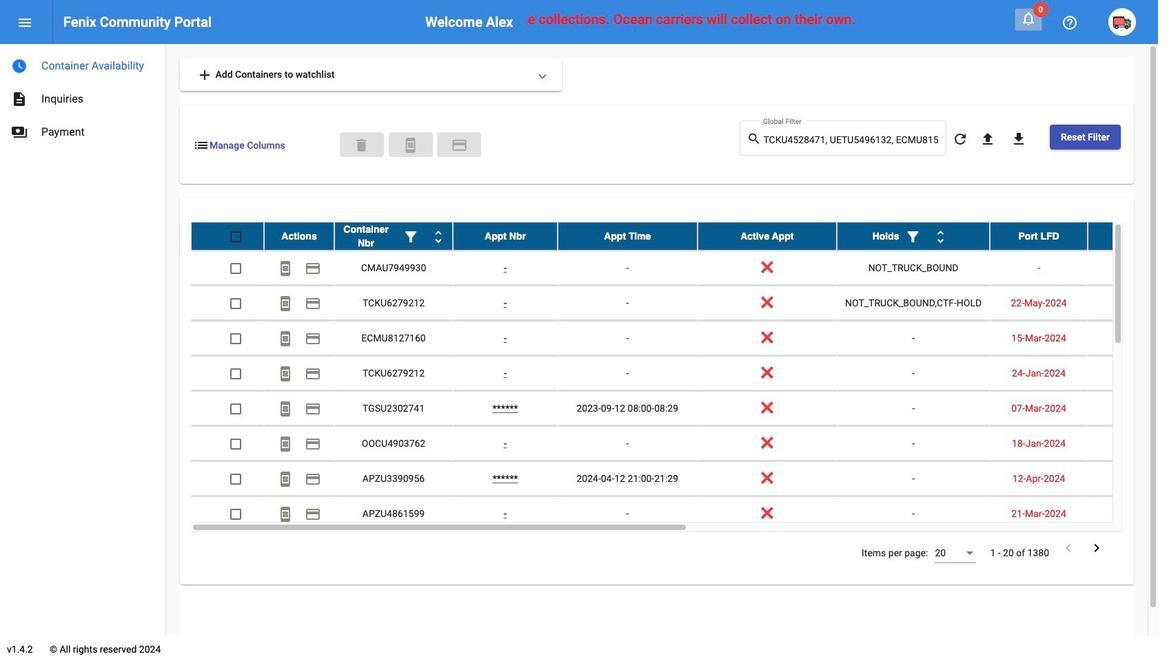 Task type: locate. For each thing, give the bounding box(es) containing it.
column header
[[264, 223, 334, 250], [334, 223, 453, 250], [453, 223, 558, 250], [558, 223, 697, 250], [697, 223, 837, 250], [837, 223, 990, 250], [990, 223, 1088, 250], [1088, 223, 1158, 250]]

2 column header from the left
[[334, 223, 453, 250]]

no color image
[[1020, 10, 1037, 27], [17, 15, 33, 31], [11, 58, 28, 74], [11, 124, 28, 141], [952, 131, 969, 148], [980, 131, 996, 148], [1011, 131, 1027, 148], [193, 137, 210, 154], [451, 137, 468, 154], [403, 229, 419, 246], [430, 229, 447, 246], [905, 229, 921, 246], [932, 229, 949, 246], [277, 261, 294, 277], [277, 296, 294, 313], [277, 331, 294, 348], [277, 401, 294, 418], [277, 437, 294, 453], [305, 437, 321, 453], [277, 472, 294, 488]]

8 row from the top
[[191, 462, 1158, 497]]

6 row from the top
[[191, 392, 1158, 427]]

5 cell from the top
[[1088, 392, 1158, 426]]

no color image
[[1062, 15, 1078, 31], [196, 67, 213, 84], [11, 91, 28, 108], [747, 131, 763, 147], [402, 137, 419, 154], [305, 261, 321, 277], [305, 296, 321, 313], [305, 331, 321, 348], [277, 366, 294, 383], [305, 366, 321, 383], [305, 401, 321, 418], [305, 472, 321, 488], [277, 507, 294, 524], [305, 507, 321, 524], [1060, 541, 1077, 557], [1089, 541, 1105, 557]]

1 column header from the left
[[264, 223, 334, 250]]

8 cell from the top
[[1088, 497, 1158, 532]]

2 row from the top
[[191, 251, 1158, 286]]

cell
[[1088, 251, 1158, 285], [1088, 286, 1158, 321], [1088, 321, 1158, 356], [1088, 356, 1158, 391], [1088, 392, 1158, 426], [1088, 427, 1158, 461], [1088, 462, 1158, 496], [1088, 497, 1158, 532]]

3 column header from the left
[[453, 223, 558, 250]]

grid
[[191, 223, 1158, 533]]

row
[[191, 223, 1158, 251], [191, 251, 1158, 286], [191, 286, 1158, 321], [191, 321, 1158, 356], [191, 356, 1158, 392], [191, 392, 1158, 427], [191, 427, 1158, 462], [191, 462, 1158, 497], [191, 497, 1158, 532]]

4 column header from the left
[[558, 223, 697, 250]]

7 column header from the left
[[990, 223, 1088, 250]]

navigation
[[0, 44, 165, 149]]

4 row from the top
[[191, 321, 1158, 356]]

3 cell from the top
[[1088, 321, 1158, 356]]

3 row from the top
[[191, 286, 1158, 321]]



Task type: describe. For each thing, give the bounding box(es) containing it.
Global Watchlist Filter field
[[763, 135, 939, 146]]

2 cell from the top
[[1088, 286, 1158, 321]]

4 cell from the top
[[1088, 356, 1158, 391]]

8 column header from the left
[[1088, 223, 1158, 250]]

6 cell from the top
[[1088, 427, 1158, 461]]

5 column header from the left
[[697, 223, 837, 250]]

delete image
[[353, 137, 370, 154]]

1 cell from the top
[[1088, 251, 1158, 285]]

9 row from the top
[[191, 497, 1158, 532]]

1 row from the top
[[191, 223, 1158, 251]]

6 column header from the left
[[837, 223, 990, 250]]

7 row from the top
[[191, 427, 1158, 462]]

5 row from the top
[[191, 356, 1158, 392]]

7 cell from the top
[[1088, 462, 1158, 496]]



Task type: vqa. For each thing, say whether or not it's contained in the screenshot.
second ****** link from the top
no



